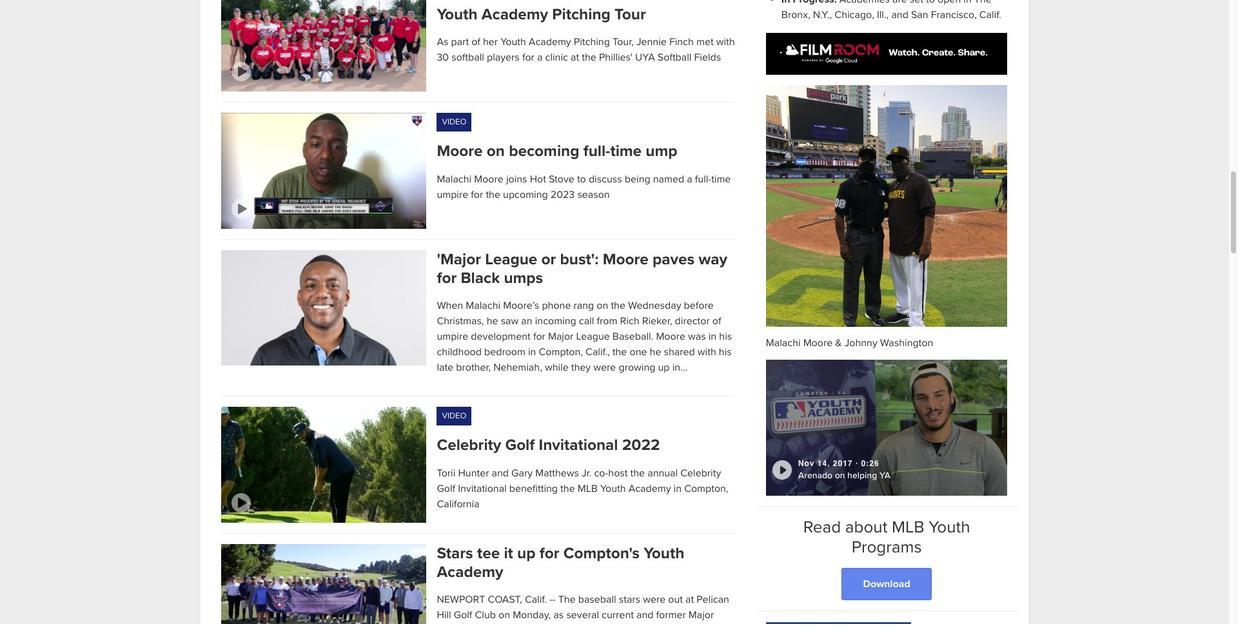 Task type: locate. For each thing, give the bounding box(es) containing it.
his
[[719, 330, 732, 343], [719, 346, 732, 359]]

2 umpire from the top
[[437, 330, 468, 343]]

1 horizontal spatial the
[[974, 0, 992, 6]]

monday,
[[513, 609, 551, 622]]

at inside "as part of her youth academy pitching tour, jennie finch met with 30 softball players for a clinic at the phillies' uya softball fields"
[[571, 51, 579, 64]]

1 horizontal spatial invitational
[[539, 436, 618, 455]]

as
[[437, 36, 448, 48]]

with down was
[[698, 346, 716, 359]]

1 vertical spatial golf
[[437, 482, 455, 495]]

at
[[571, 51, 579, 64], [685, 593, 694, 606]]

0 vertical spatial celebrity
[[437, 436, 501, 455]]

for right it
[[539, 544, 559, 563]]

celebrity right annual
[[680, 467, 721, 479]]

malachi
[[437, 173, 471, 185], [466, 299, 500, 312], [766, 336, 801, 349]]

pitching up "as part of her youth academy pitching tour, jennie finch met with 30 softball players for a clinic at the phillies' uya softball fields"
[[552, 5, 610, 24]]

golf up gary
[[505, 436, 535, 455]]

1 vertical spatial time
[[711, 173, 731, 185]]

up left in...
[[658, 361, 670, 374]]

being
[[625, 173, 650, 185]]

torii hunter and gary matthews jr. co-host the annual celebrity golf invitational benefitting the mlb youth academy in compton, california
[[437, 467, 728, 510]]

coast,
[[488, 593, 522, 606]]

-
[[549, 593, 552, 606], [552, 593, 556, 606]]

malachi left joins
[[437, 173, 471, 185]]

1 vertical spatial celebrity
[[680, 467, 721, 479]]

- up as
[[552, 593, 556, 606]]

part
[[451, 36, 469, 48]]

on down coast,
[[498, 609, 510, 622]]

0 vertical spatial calif.
[[979, 8, 1001, 21]]

his right was
[[719, 330, 732, 343]]

baseball.
[[612, 330, 653, 343]]

0 vertical spatial with
[[716, 36, 735, 48]]

2 vertical spatial in
[[674, 482, 682, 495]]

time right named
[[711, 173, 731, 185]]

arenado on helping ya image
[[766, 360, 1008, 496]]

1 vertical spatial a
[[687, 173, 692, 185]]

on up from
[[597, 299, 608, 312]]

the up from
[[611, 299, 625, 312]]

childhood
[[437, 346, 482, 359]]

chicago,
[[835, 8, 874, 21]]

0 vertical spatial league
[[485, 250, 537, 269]]

1 vertical spatial at
[[685, 593, 694, 606]]

1 vertical spatial and
[[492, 467, 509, 479]]

1 video from the top
[[442, 117, 466, 127]]

0 vertical spatial a
[[537, 51, 543, 64]]

for inside malachi moore joins hot stove to discuss being named a full-time umpire for the upcoming 2023 season
[[471, 188, 483, 201]]

on inside nov 14, 2017 · 0:26 arenado on helping ya
[[835, 470, 845, 481]]

1 horizontal spatial league
[[576, 330, 610, 343]]

1 horizontal spatial were
[[643, 593, 666, 606]]

in up nehemiah,
[[528, 346, 536, 359]]

malachi inside malachi moore joins hot stove to discuss being named a full-time umpire for the upcoming 2023 season
[[437, 173, 471, 185]]

at inside newport coast, calif. -- the baseball stars were out at pelican hill golf club on monday, as several current and former majo
[[685, 593, 694, 606]]

video for moore
[[442, 117, 466, 127]]

up right it
[[517, 544, 535, 563]]

1 vertical spatial with
[[698, 346, 716, 359]]

moore on becoming full-time ump link
[[437, 142, 735, 161]]

malachi moore joins hot stove to discuss being named a full-time umpire for the upcoming 2023 season
[[437, 173, 731, 201]]

he
[[487, 315, 498, 328], [650, 346, 661, 359]]

video for celebrity
[[442, 411, 466, 421]]

malachi for malachi moore & johnny washington
[[766, 336, 801, 349]]

1 horizontal spatial time
[[711, 173, 731, 185]]

malachi for malachi moore joins hot stove to discuss being named a full-time umpire for the upcoming 2023 season
[[437, 173, 471, 185]]

1 vertical spatial pitching
[[574, 36, 610, 48]]

'major
[[437, 250, 481, 269]]

of left her
[[471, 36, 480, 48]]

in right was
[[708, 330, 716, 343]]

up inside stars tee it up for compton's youth academy
[[517, 544, 535, 563]]

while
[[545, 361, 569, 374]]

2 video from the top
[[442, 411, 466, 421]]

1 horizontal spatial compton,
[[684, 482, 728, 495]]

1 vertical spatial malachi
[[466, 299, 500, 312]]

- up monday,
[[549, 593, 552, 606]]

1 vertical spatial umpire
[[437, 330, 468, 343]]

0 horizontal spatial up
[[517, 544, 535, 563]]

league up umps at the left
[[485, 250, 537, 269]]

0 horizontal spatial full-
[[583, 142, 610, 161]]

moore inside malachi moore joins hot stove to discuss being named a full-time umpire for the upcoming 2023 season
[[474, 173, 503, 185]]

for left upcoming
[[471, 188, 483, 201]]

youth academy pitching tour
[[437, 5, 646, 24]]

1 vertical spatial compton,
[[684, 482, 728, 495]]

the left phillies'
[[582, 51, 596, 64]]

0 vertical spatial time
[[610, 142, 642, 161]]

2 horizontal spatial and
[[891, 8, 908, 21]]

christmas,
[[437, 315, 484, 328]]

1 vertical spatial league
[[576, 330, 610, 343]]

co-
[[594, 467, 608, 479]]

mlb right about
[[892, 517, 924, 537]]

in down annual
[[674, 482, 682, 495]]

calif. up monday,
[[525, 593, 547, 606]]

2 vertical spatial malachi
[[766, 336, 801, 349]]

0 vertical spatial of
[[471, 36, 480, 48]]

players
[[487, 51, 520, 64]]

and down stars at the bottom
[[636, 609, 653, 622]]

0 horizontal spatial he
[[487, 315, 498, 328]]

pitching
[[552, 5, 610, 24], [574, 36, 610, 48]]

director
[[675, 315, 710, 328]]

invitational up jr.
[[539, 436, 618, 455]]

download link
[[842, 568, 932, 600]]

1 horizontal spatial of
[[712, 315, 721, 328]]

on inside newport coast, calif. -- the baseball stars were out at pelican hill golf club on monday, as several current and former majo
[[498, 609, 510, 622]]

malachi up christmas,
[[466, 299, 500, 312]]

newport
[[437, 593, 485, 606]]

a right named
[[687, 173, 692, 185]]

major
[[548, 330, 573, 343]]

compton, inside 'torii hunter and gary matthews jr. co-host the annual celebrity golf invitational benefitting the mlb youth academy in compton, california'
[[684, 482, 728, 495]]

time up being
[[610, 142, 642, 161]]

the inside malachi moore joins hot stove to discuss being named a full-time umpire for the upcoming 2023 season
[[486, 188, 500, 201]]

0 horizontal spatial time
[[610, 142, 642, 161]]

in inside 'torii hunter and gary matthews jr. co-host the annual celebrity golf invitational benefitting the mlb youth academy in compton, california'
[[674, 482, 682, 495]]

1 horizontal spatial he
[[650, 346, 661, 359]]

were left "out"
[[643, 593, 666, 606]]

he left saw
[[487, 315, 498, 328]]

1 horizontal spatial a
[[687, 173, 692, 185]]

academy inside "as part of her youth academy pitching tour, jennie finch met with 30 softball players for a clinic at the phillies' uya softball fields"
[[529, 36, 571, 48]]

1 vertical spatial video
[[442, 411, 466, 421]]

and inside "the bronx, n.y., chicago, ill., and san francisco, calif."
[[891, 8, 908, 21]]

2 horizontal spatial in
[[708, 330, 716, 343]]

for down 'major
[[437, 269, 457, 288]]

and left gary
[[492, 467, 509, 479]]

0 vertical spatial his
[[719, 330, 732, 343]]

youth inside stars tee it up for compton's youth academy
[[644, 544, 684, 563]]

baseball
[[578, 593, 616, 606]]

discuss
[[589, 173, 622, 185]]

moore
[[437, 142, 483, 161], [474, 173, 503, 185], [603, 250, 649, 269], [656, 330, 685, 343], [803, 336, 833, 349]]

0 vertical spatial compton,
[[539, 346, 583, 359]]

moore inside 'major league or bust': moore paves way for black umps
[[603, 250, 649, 269]]

invitational down hunter
[[458, 482, 507, 495]]

at right clinic
[[571, 51, 579, 64]]

celebrity
[[437, 436, 501, 455], [680, 467, 721, 479]]

academy up her
[[482, 5, 548, 24]]

league inside when malachi moore's phone rang on the wednesday before christmas, he saw an incoming call from rich rieker, director of umpire development for major league baseball. moore was in his childhood bedroom in compton, calif., the one he shared with his late brother, nehemiah, while they were growing up in...
[[576, 330, 610, 343]]

clinic
[[545, 51, 568, 64]]

1 vertical spatial invitational
[[458, 482, 507, 495]]

1 horizontal spatial celebrity
[[680, 467, 721, 479]]

pitching down youth academy pitching tour link
[[574, 36, 610, 48]]

0 horizontal spatial league
[[485, 250, 537, 269]]

0 vertical spatial malachi
[[437, 173, 471, 185]]

in
[[708, 330, 716, 343], [528, 346, 536, 359], [674, 482, 682, 495]]

the up francisco,
[[974, 0, 992, 6]]

on left becoming
[[487, 142, 505, 161]]

the left upcoming
[[486, 188, 500, 201]]

of inside "as part of her youth academy pitching tour, jennie finch met with 30 softball players for a clinic at the phillies' uya softball fields"
[[471, 36, 480, 48]]

1 vertical spatial full-
[[695, 173, 711, 185]]

0 horizontal spatial a
[[537, 51, 543, 64]]

0 horizontal spatial and
[[492, 467, 509, 479]]

2 vertical spatial and
[[636, 609, 653, 622]]

1 horizontal spatial at
[[685, 593, 694, 606]]

0 horizontal spatial at
[[571, 51, 579, 64]]

0 vertical spatial at
[[571, 51, 579, 64]]

the inside "as part of her youth academy pitching tour, jennie finch met with 30 softball players for a clinic at the phillies' uya softball fields"
[[582, 51, 596, 64]]

full- inside malachi moore joins hot stove to discuss being named a full-time umpire for the upcoming 2023 season
[[695, 173, 711, 185]]

1 horizontal spatial and
[[636, 609, 653, 622]]

0 horizontal spatial were
[[593, 361, 616, 374]]

0 horizontal spatial in
[[528, 346, 536, 359]]

0 horizontal spatial invitational
[[458, 482, 507, 495]]

academy down annual
[[628, 482, 671, 495]]

1 horizontal spatial in
[[674, 482, 682, 495]]

1 vertical spatial calif.
[[525, 593, 547, 606]]

to
[[577, 173, 586, 185]]

time inside "link"
[[610, 142, 642, 161]]

mlb down jr.
[[578, 482, 598, 495]]

his right shared
[[719, 346, 732, 359]]

full- right named
[[695, 173, 711, 185]]

were inside newport coast, calif. -- the baseball stars were out at pelican hill golf club on monday, as several current and former majo
[[643, 593, 666, 606]]

of down the before
[[712, 315, 721, 328]]

umpire inside when malachi moore's phone rang on the wednesday before christmas, he saw an incoming call from rich rieker, director of umpire development for major league baseball. moore was in his childhood bedroom in compton, calif., the one he shared with his late brother, nehemiah, while they were growing up in...
[[437, 330, 468, 343]]

the left one
[[612, 346, 627, 359]]

academy up clinic
[[529, 36, 571, 48]]

1 horizontal spatial up
[[658, 361, 670, 374]]

a inside malachi moore joins hot stove to discuss being named a full-time umpire for the upcoming 2023 season
[[687, 173, 692, 185]]

14,
[[818, 459, 830, 468]]

malachi inside when malachi moore's phone rang on the wednesday before christmas, he saw an incoming call from rich rieker, director of umpire development for major league baseball. moore was in his childhood bedroom in compton, calif., the one he shared with his late brother, nehemiah, while they were growing up in...
[[466, 299, 500, 312]]

1 vertical spatial of
[[712, 315, 721, 328]]

at right "out"
[[685, 593, 694, 606]]

1 vertical spatial up
[[517, 544, 535, 563]]

calif.
[[979, 8, 1001, 21], [525, 593, 547, 606]]

0 vertical spatial up
[[658, 361, 670, 374]]

video
[[442, 117, 466, 127], [442, 411, 466, 421]]

with inside "as part of her youth academy pitching tour, jennie finch met with 30 softball players for a clinic at the phillies' uya softball fields"
[[716, 36, 735, 48]]

1 vertical spatial mlb
[[892, 517, 924, 537]]

0 vertical spatial the
[[974, 0, 992, 6]]

newport coast, calif. -- the baseball stars were out at pelican hill golf club on monday, as several current and former majo
[[437, 593, 733, 624]]

hot
[[530, 173, 546, 185]]

0 vertical spatial pitching
[[552, 5, 610, 24]]

0 vertical spatial full-
[[583, 142, 610, 161]]

a left clinic
[[537, 51, 543, 64]]

0 horizontal spatial of
[[471, 36, 480, 48]]

1 umpire from the top
[[437, 188, 468, 201]]

moore on becoming full-time ump
[[437, 142, 677, 161]]

were down calif.,
[[593, 361, 616, 374]]

2 vertical spatial golf
[[454, 609, 472, 622]]

full- up discuss
[[583, 142, 610, 161]]

an
[[521, 315, 532, 328]]

0 vertical spatial mlb
[[578, 482, 598, 495]]

bedroom
[[484, 346, 525, 359]]

1 vertical spatial were
[[643, 593, 666, 606]]

for
[[522, 51, 534, 64], [471, 188, 483, 201], [437, 269, 457, 288], [533, 330, 545, 343], [539, 544, 559, 563]]

with right met
[[716, 36, 735, 48]]

uya
[[635, 51, 655, 64]]

celebrity up hunter
[[437, 436, 501, 455]]

youth academy pitching tour link
[[437, 5, 735, 24]]

was
[[688, 330, 706, 343]]

he right one
[[650, 346, 661, 359]]

0 horizontal spatial the
[[558, 593, 576, 606]]

matthews
[[535, 467, 579, 479]]

compton,
[[539, 346, 583, 359], [684, 482, 728, 495]]

academy down stars
[[437, 563, 503, 582]]

calif. right francisco,
[[979, 8, 1001, 21]]

for right players
[[522, 51, 534, 64]]

on down 2017
[[835, 470, 845, 481]]

development
[[471, 330, 531, 343]]

golf inside newport coast, calif. -- the baseball stars were out at pelican hill golf club on monday, as several current and former majo
[[454, 609, 472, 622]]

n.y.,
[[813, 8, 832, 21]]

0 horizontal spatial mlb
[[578, 482, 598, 495]]

0 vertical spatial were
[[593, 361, 616, 374]]

johnny
[[844, 336, 877, 349]]

invitational inside 'torii hunter and gary matthews jr. co-host the annual celebrity golf invitational benefitting the mlb youth academy in compton, california'
[[458, 482, 507, 495]]

rich
[[620, 315, 639, 328]]

compton's
[[563, 544, 640, 563]]

1 horizontal spatial full-
[[695, 173, 711, 185]]

0 horizontal spatial compton,
[[539, 346, 583, 359]]

0 vertical spatial umpire
[[437, 188, 468, 201]]

nehemiah,
[[493, 361, 542, 374]]

0 horizontal spatial calif.
[[525, 593, 547, 606]]

youth inside read about mlb youth programs
[[929, 517, 970, 537]]

0 vertical spatial and
[[891, 8, 908, 21]]

1 horizontal spatial calif.
[[979, 8, 1001, 21]]

bronx,
[[781, 8, 810, 21]]

0 vertical spatial video
[[442, 117, 466, 127]]

1 horizontal spatial mlb
[[892, 517, 924, 537]]

incoming
[[535, 315, 576, 328]]

gary
[[511, 467, 533, 479]]

a inside "as part of her youth academy pitching tour, jennie finch met with 30 softball players for a clinic at the phillies' uya softball fields"
[[537, 51, 543, 64]]

golf down torii
[[437, 482, 455, 495]]

upcoming
[[503, 188, 548, 201]]

about
[[845, 517, 887, 537]]

malachi left &
[[766, 336, 801, 349]]

golf down newport
[[454, 609, 472, 622]]

nov
[[798, 459, 815, 468]]

time
[[610, 142, 642, 161], [711, 173, 731, 185]]

1 vertical spatial he
[[650, 346, 661, 359]]

0 vertical spatial golf
[[505, 436, 535, 455]]

academy
[[482, 5, 548, 24], [529, 36, 571, 48], [628, 482, 671, 495], [437, 563, 503, 582]]

for left major
[[533, 330, 545, 343]]

mlb inside 'torii hunter and gary matthews jr. co-host the annual celebrity golf invitational benefitting the mlb youth academy in compton, california'
[[578, 482, 598, 495]]

the up as
[[558, 593, 576, 606]]

league up calif.,
[[576, 330, 610, 343]]

celebrity inside 'torii hunter and gary matthews jr. co-host the annual celebrity golf invitational benefitting the mlb youth academy in compton, california'
[[680, 467, 721, 479]]

phone
[[542, 299, 571, 312]]

and right ill.,
[[891, 8, 908, 21]]

1 vertical spatial the
[[558, 593, 576, 606]]



Task type: describe. For each thing, give the bounding box(es) containing it.
30
[[437, 51, 449, 64]]

hill
[[437, 609, 451, 622]]

named
[[653, 173, 684, 185]]

club
[[475, 609, 496, 622]]

when
[[437, 299, 463, 312]]

host
[[608, 467, 628, 479]]

0 horizontal spatial celebrity
[[437, 436, 501, 455]]

2017
[[833, 459, 853, 468]]

stars
[[619, 593, 640, 606]]

growing
[[619, 361, 655, 374]]

stars tee it up for compton's youth academy
[[437, 544, 684, 582]]

when malachi moore's phone rang on the wednesday before christmas, he saw an incoming call from rich rieker, director of umpire development for major league baseball. moore was in his childhood bedroom in compton, calif., the one he shared with his late brother, nehemiah, while they were growing up in...
[[437, 299, 732, 374]]

benefitting
[[509, 482, 558, 495]]

bust':
[[560, 250, 599, 269]]

compton, inside when malachi moore's phone rang on the wednesday before christmas, he saw an incoming call from rich rieker, director of umpire development for major league baseball. moore was in his childhood bedroom in compton, calif., the one he shared with his late brother, nehemiah, while they were growing up in...
[[539, 346, 583, 359]]

on inside when malachi moore's phone rang on the wednesday before christmas, he saw an incoming call from rich rieker, director of umpire development for major league baseball. moore was in his childhood bedroom in compton, calif., the one he shared with his late brother, nehemiah, while they were growing up in...
[[597, 299, 608, 312]]

softball
[[452, 51, 484, 64]]

league inside 'major league or bust': moore paves way for black umps
[[485, 250, 537, 269]]

programs
[[852, 537, 922, 558]]

they
[[571, 361, 591, 374]]

pelican
[[697, 593, 729, 606]]

wednesday
[[628, 299, 681, 312]]

for inside stars tee it up for compton's youth academy
[[539, 544, 559, 563]]

stars
[[437, 544, 473, 563]]

ya
[[879, 470, 891, 481]]

washington
[[880, 336, 933, 349]]

softball
[[658, 51, 691, 64]]

calif. inside newport coast, calif. -- the baseball stars were out at pelican hill golf club on monday, as several current and former majo
[[525, 593, 547, 606]]

in...
[[672, 361, 687, 374]]

tour,
[[613, 36, 634, 48]]

1 vertical spatial his
[[719, 346, 732, 359]]

celebrity golf invitational 2022
[[437, 436, 660, 455]]

celebrity golf invitational 2022 link
[[437, 436, 735, 455]]

for inside "as part of her youth academy pitching tour, jennie finch met with 30 softball players for a clinic at the phillies' uya softball fields"
[[522, 51, 534, 64]]

youth inside "as part of her youth academy pitching tour, jennie finch met with 30 softball players for a clinic at the phillies' uya softball fields"
[[501, 36, 526, 48]]

or
[[541, 250, 556, 269]]

tour
[[615, 5, 646, 24]]

download
[[863, 578, 910, 591]]

mlb inside read about mlb youth programs
[[892, 517, 924, 537]]

san
[[911, 8, 928, 21]]

tee
[[477, 544, 500, 563]]

jr.
[[582, 467, 591, 479]]

0 vertical spatial he
[[487, 315, 498, 328]]

1 vertical spatial in
[[528, 346, 536, 359]]

saw
[[501, 315, 519, 328]]

from
[[597, 315, 617, 328]]

0:26
[[861, 459, 879, 468]]

several
[[566, 609, 599, 622]]

torii
[[437, 467, 455, 479]]

academy inside 'torii hunter and gary matthews jr. co-host the annual celebrity golf invitational benefitting the mlb youth academy in compton, california'
[[628, 482, 671, 495]]

rieker,
[[642, 315, 672, 328]]

2022
[[622, 436, 660, 455]]

late
[[437, 361, 453, 374]]

paves
[[653, 250, 695, 269]]

as
[[553, 609, 564, 622]]

met
[[696, 36, 714, 48]]

2 - from the left
[[552, 593, 556, 606]]

umps
[[504, 269, 543, 288]]

academy inside youth academy pitching tour link
[[482, 5, 548, 24]]

the right the host
[[630, 467, 645, 479]]

up inside when malachi moore's phone rang on the wednesday before christmas, he saw an incoming call from rich rieker, director of umpire development for major league baseball. moore was in his childhood bedroom in compton, calif., the one he shared with his late brother, nehemiah, while they were growing up in...
[[658, 361, 670, 374]]

ill.,
[[877, 8, 889, 21]]

california
[[437, 497, 480, 510]]

fields
[[694, 51, 721, 64]]

mlb media player group
[[766, 360, 1008, 496]]

0 vertical spatial in
[[708, 330, 716, 343]]

with inside when malachi moore's phone rang on the wednesday before christmas, he saw an incoming call from rich rieker, director of umpire development for major league baseball. moore was in his childhood bedroom in compton, calif., the one he shared with his late brother, nehemiah, while they were growing up in...
[[698, 346, 716, 359]]

it
[[504, 544, 513, 563]]

·
[[856, 459, 858, 468]]

way
[[699, 250, 727, 269]]

season
[[577, 188, 610, 201]]

for inside 'major league or bust': moore paves way for black umps
[[437, 269, 457, 288]]

youth inside youth academy pitching tour link
[[437, 5, 478, 24]]

one
[[630, 346, 647, 359]]

finch
[[669, 36, 694, 48]]

2023
[[551, 188, 575, 201]]

moore inside when malachi moore's phone rang on the wednesday before christmas, he saw an incoming call from rich rieker, director of umpire development for major league baseball. moore was in his childhood bedroom in compton, calif., the one he shared with his late brother, nehemiah, while they were growing up in...
[[656, 330, 685, 343]]

golf inside 'torii hunter and gary matthews jr. co-host the annual celebrity golf invitational benefitting the mlb youth academy in compton, california'
[[437, 482, 455, 495]]

&
[[835, 336, 842, 349]]

calif. inside "the bronx, n.y., chicago, ill., and san francisco, calif."
[[979, 8, 1001, 21]]

pitching inside "as part of her youth academy pitching tour, jennie finch met with 30 softball players for a clinic at the phillies' uya softball fields"
[[574, 36, 610, 48]]

annual
[[648, 467, 678, 479]]

were inside when malachi moore's phone rang on the wednesday before christmas, he saw an incoming call from rich rieker, director of umpire development for major league baseball. moore was in his childhood bedroom in compton, calif., the one he shared with his late brother, nehemiah, while they were growing up in...
[[593, 361, 616, 374]]

'major league or bust': moore paves way for black umps
[[437, 250, 727, 288]]

the inside "the bronx, n.y., chicago, ill., and san francisco, calif."
[[974, 0, 992, 6]]

read about mlb youth programs
[[803, 517, 970, 558]]

1 - from the left
[[549, 593, 552, 606]]

moore inside "link"
[[437, 142, 483, 161]]

'major league or bust': moore paves way for black umps link
[[437, 250, 735, 288]]

on inside "link"
[[487, 142, 505, 161]]

and inside 'torii hunter and gary matthews jr. co-host the annual celebrity golf invitational benefitting the mlb youth academy in compton, california'
[[492, 467, 509, 479]]

umpire inside malachi moore joins hot stove to discuss being named a full-time umpire for the upcoming 2023 season
[[437, 188, 468, 201]]

for inside when malachi moore's phone rang on the wednesday before christmas, he saw an incoming call from rich rieker, director of umpire development for major league baseball. moore was in his childhood bedroom in compton, calif., the one he shared with his late brother, nehemiah, while they were growing up in...
[[533, 330, 545, 343]]

0 vertical spatial invitational
[[539, 436, 618, 455]]

the inside newport coast, calif. -- the baseball stars were out at pelican hill golf club on monday, as several current and former majo
[[558, 593, 576, 606]]

jennie
[[636, 36, 667, 48]]

calif.,
[[586, 346, 610, 359]]

moore's
[[503, 299, 539, 312]]

hunter
[[458, 467, 489, 479]]

and inside newport coast, calif. -- the baseball stars were out at pelican hill golf club on monday, as several current and former majo
[[636, 609, 653, 622]]

becoming
[[509, 142, 579, 161]]

full- inside "link"
[[583, 142, 610, 161]]

current
[[602, 609, 634, 622]]

before
[[684, 299, 714, 312]]

time inside malachi moore joins hot stove to discuss being named a full-time umpire for the upcoming 2023 season
[[711, 173, 731, 185]]

the bronx, n.y., chicago, ill., and san francisco, calif.
[[781, 0, 1001, 21]]

of inside when malachi moore's phone rang on the wednesday before christmas, he saw an incoming call from rich rieker, director of umpire development for major league baseball. moore was in his childhood bedroom in compton, calif., the one he shared with his late brother, nehemiah, while they were growing up in...
[[712, 315, 721, 328]]

helping
[[847, 470, 877, 481]]

former
[[656, 609, 686, 622]]

download button
[[842, 568, 932, 600]]

youth inside 'torii hunter and gary matthews jr. co-host the annual celebrity golf invitational benefitting the mlb youth academy in compton, california'
[[600, 482, 626, 495]]

joins
[[506, 173, 527, 185]]

academy inside stars tee it up for compton's youth academy
[[437, 563, 503, 582]]

nov 14, 2017 · 0:26 arenado on helping ya
[[798, 459, 891, 481]]

the down matthews
[[560, 482, 575, 495]]

malachi moore & johnny washington
[[766, 336, 933, 349]]



Task type: vqa. For each thing, say whether or not it's contained in the screenshot.
the of inside the As part of her Youth Academy Pitching Tour, Jennie Finch met with 30 softball players for a clinic at the Phillies' UYA Softball Fields
yes



